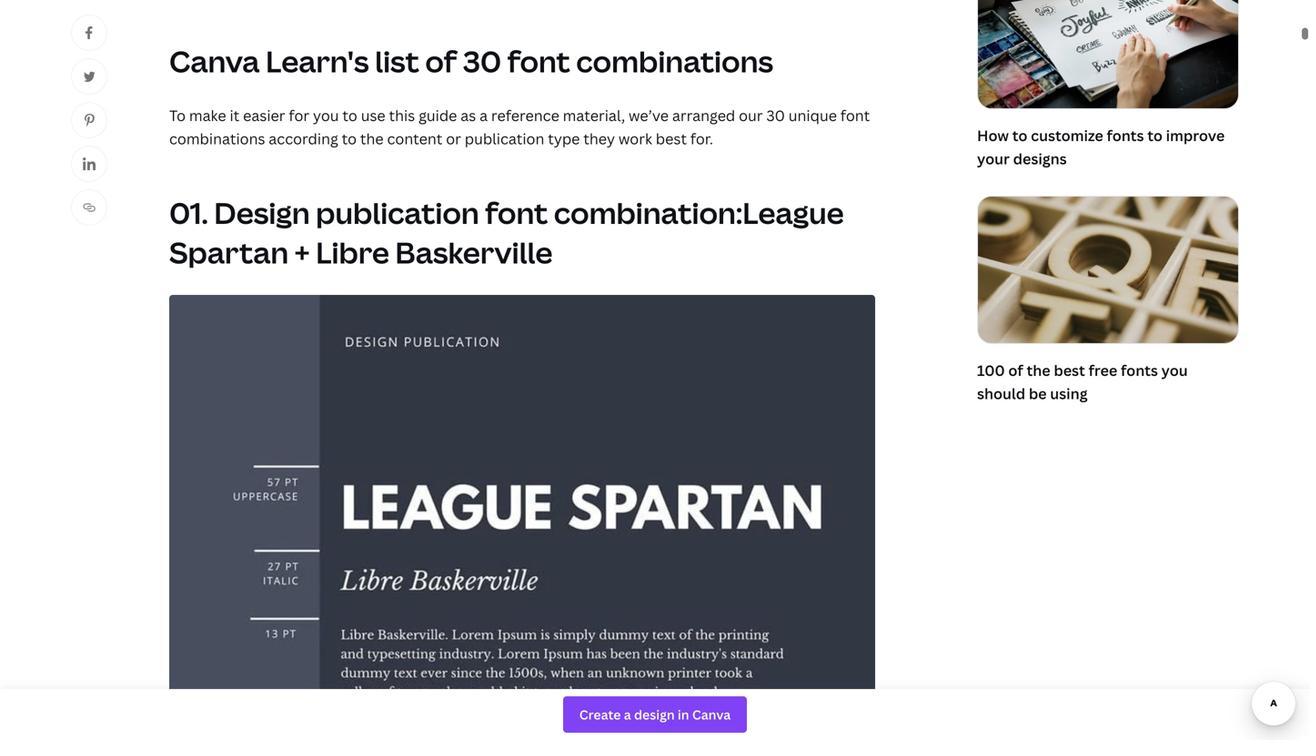 Task type: locate. For each thing, give the bounding box(es) containing it.
0 vertical spatial best
[[656, 129, 687, 148]]

0 horizontal spatial combinations
[[169, 129, 265, 148]]

to
[[343, 105, 358, 125], [1013, 126, 1028, 145], [1148, 126, 1163, 145], [342, 129, 357, 148]]

best
[[656, 129, 687, 148], [1054, 360, 1086, 380]]

combinations up the "we've"
[[576, 41, 774, 81]]

to right according
[[342, 129, 357, 148]]

it
[[230, 105, 240, 125]]

1 horizontal spatial best
[[1054, 360, 1086, 380]]

to right how
[[1013, 126, 1028, 145]]

best free fonts image
[[978, 197, 1239, 343]]

you right for
[[313, 105, 339, 125]]

0 horizontal spatial the
[[360, 129, 384, 148]]

0 vertical spatial the
[[360, 129, 384, 148]]

unique
[[789, 105, 837, 125]]

2 vertical spatial font
[[485, 193, 548, 233]]

combinations
[[576, 41, 774, 81], [169, 129, 265, 148]]

1 horizontal spatial 30
[[767, 105, 785, 125]]

0 vertical spatial font
[[508, 41, 570, 81]]

combinations inside to make it easier for you to use this guide as a reference material, we've arranged our 30 unique font combinations according to the content or publication type they work best for.
[[169, 129, 265, 148]]

publication down content
[[316, 193, 479, 233]]

according
[[269, 129, 338, 148]]

font up "reference" at the top left of the page
[[508, 41, 570, 81]]

the down 'use'
[[360, 129, 384, 148]]

of right list
[[425, 41, 457, 81]]

publication down "reference" at the top left of the page
[[465, 129, 545, 148]]

the
[[360, 129, 384, 148], [1027, 360, 1051, 380]]

0 horizontal spatial best
[[656, 129, 687, 148]]

1 vertical spatial combinations
[[169, 129, 265, 148]]

canva
[[169, 41, 260, 81]]

the inside 100 of the best free fonts you should be using
[[1027, 360, 1051, 380]]

font
[[508, 41, 570, 81], [841, 105, 870, 125], [485, 193, 548, 233]]

30 up 'a'
[[463, 41, 502, 81]]

you right free
[[1162, 360, 1188, 380]]

customize
[[1031, 126, 1104, 145]]

of
[[425, 41, 457, 81], [1009, 360, 1024, 380]]

our
[[739, 105, 763, 125]]

30 right our
[[767, 105, 785, 125]]

1 vertical spatial best
[[1054, 360, 1086, 380]]

material,
[[563, 105, 625, 125]]

use
[[361, 105, 386, 125]]

font down to make it easier for you to use this guide as a reference material, we've arranged our 30 unique font combinations according to the content or publication type they work best for.
[[485, 193, 548, 233]]

fonts right customize
[[1107, 126, 1145, 145]]

of inside 100 of the best free fonts you should be using
[[1009, 360, 1024, 380]]

font right unique
[[841, 105, 870, 125]]

1 vertical spatial fonts
[[1121, 360, 1159, 380]]

100 of the best free fonts you should be using
[[978, 360, 1188, 403]]

best left for. at the right of page
[[656, 129, 687, 148]]

publication inside to make it easier for you to use this guide as a reference material, we've arranged our 30 unique font combinations according to the content or publication type they work best for.
[[465, 129, 545, 148]]

or
[[446, 129, 461, 148]]

1 vertical spatial 30
[[767, 105, 785, 125]]

0 vertical spatial you
[[313, 105, 339, 125]]

content
[[387, 129, 443, 148]]

+
[[295, 232, 310, 272]]

1 horizontal spatial the
[[1027, 360, 1051, 380]]

for
[[289, 105, 310, 125]]

1 horizontal spatial of
[[1009, 360, 1024, 380]]

1 vertical spatial publication
[[316, 193, 479, 233]]

0 horizontal spatial 30
[[463, 41, 502, 81]]

0 vertical spatial fonts
[[1107, 126, 1145, 145]]

be
[[1029, 384, 1047, 403]]

combination:league
[[554, 193, 844, 233]]

1 vertical spatial the
[[1027, 360, 1051, 380]]

learn's
[[266, 41, 369, 81]]

best inside to make it easier for you to use this guide as a reference material, we've arranged our 30 unique font combinations according to the content or publication type they work best for.
[[656, 129, 687, 148]]

font inside the 01. design publication font combination:league spartan + libre baskerville
[[485, 193, 548, 233]]

1 vertical spatial of
[[1009, 360, 1024, 380]]

0 vertical spatial publication
[[465, 129, 545, 148]]

publication
[[465, 129, 545, 148], [316, 193, 479, 233]]

you
[[313, 105, 339, 125], [1162, 360, 1188, 380]]

1 vertical spatial you
[[1162, 360, 1188, 380]]

fonts right free
[[1121, 360, 1159, 380]]

improve
[[1167, 126, 1225, 145]]

designs
[[1014, 149, 1067, 168]]

0 horizontal spatial of
[[425, 41, 457, 81]]

easier
[[243, 105, 285, 125]]

1 vertical spatial font
[[841, 105, 870, 125]]

combinations down make
[[169, 129, 265, 148]]

0 vertical spatial combinations
[[576, 41, 774, 81]]

best inside 100 of the best free fonts you should be using
[[1054, 360, 1086, 380]]

the up be
[[1027, 360, 1051, 380]]

1 horizontal spatial you
[[1162, 360, 1188, 380]]

30
[[463, 41, 502, 81], [767, 105, 785, 125]]

30 inside to make it easier for you to use this guide as a reference material, we've arranged our 30 unique font combinations according to the content or publication type they work best for.
[[767, 105, 785, 125]]

they
[[584, 129, 615, 148]]

your
[[978, 149, 1010, 168]]

baskerville
[[395, 232, 553, 272]]

0 horizontal spatial you
[[313, 105, 339, 125]]

of right 100 at the right of the page
[[1009, 360, 1024, 380]]

arranged
[[673, 105, 736, 125]]

fonts
[[1107, 126, 1145, 145], [1121, 360, 1159, 380]]

best up using
[[1054, 360, 1086, 380]]

0 vertical spatial 30
[[463, 41, 502, 81]]



Task type: describe. For each thing, give the bounding box(es) containing it.
reference
[[491, 105, 560, 125]]

spartan
[[169, 232, 289, 272]]

we've
[[629, 105, 669, 125]]

you inside 100 of the best free fonts you should be using
[[1162, 360, 1188, 380]]

how
[[978, 126, 1009, 145]]

01. design publication font combination:league spartan + libre baskerville
[[169, 193, 844, 272]]

guide
[[419, 105, 457, 125]]

list
[[375, 41, 419, 81]]

for.
[[691, 129, 714, 148]]

font inside to make it easier for you to use this guide as a reference material, we've arranged our 30 unique font combinations according to the content or publication type they work best for.
[[841, 105, 870, 125]]

using
[[1051, 384, 1088, 403]]

canva learn's list of 30 font combinations
[[169, 41, 774, 81]]

to left the 'improve'
[[1148, 126, 1163, 145]]

work
[[619, 129, 653, 148]]

publication inside the 01. design publication font combination:league spartan + libre baskerville
[[316, 193, 479, 233]]

font illustration design art words image
[[978, 0, 1239, 108]]

0 vertical spatial of
[[425, 41, 457, 81]]

to
[[169, 105, 186, 125]]

libre
[[316, 232, 389, 272]]

to make it easier for you to use this guide as a reference material, we've arranged our 30 unique font combinations according to the content or publication type they work best for.
[[169, 105, 870, 148]]

100 of the best free fonts you should be using link
[[978, 196, 1240, 409]]

how to customize fonts to improve your designs
[[978, 126, 1225, 168]]

to left 'use'
[[343, 105, 358, 125]]

make
[[189, 105, 226, 125]]

100
[[978, 360, 1005, 380]]

free
[[1089, 360, 1118, 380]]

should
[[978, 384, 1026, 403]]

design
[[214, 193, 310, 233]]

a
[[480, 105, 488, 125]]

fonts inside the how to customize fonts to improve your designs
[[1107, 126, 1145, 145]]

01.
[[169, 193, 208, 233]]

how to customize fonts to improve your designs link
[[978, 0, 1240, 174]]

as
[[461, 105, 476, 125]]

fonts inside 100 of the best free fonts you should be using
[[1121, 360, 1159, 380]]

the inside to make it easier for you to use this guide as a reference material, we've arranged our 30 unique font combinations according to the content or publication type they work best for.
[[360, 129, 384, 148]]

1 horizontal spatial combinations
[[576, 41, 774, 81]]

type
[[548, 129, 580, 148]]

you inside to make it easier for you to use this guide as a reference material, we've arranged our 30 unique font combinations according to the content or publication type they work best for.
[[313, 105, 339, 125]]

this
[[389, 105, 415, 125]]



Task type: vqa. For each thing, say whether or not it's contained in the screenshot.
the Menu at right top
no



